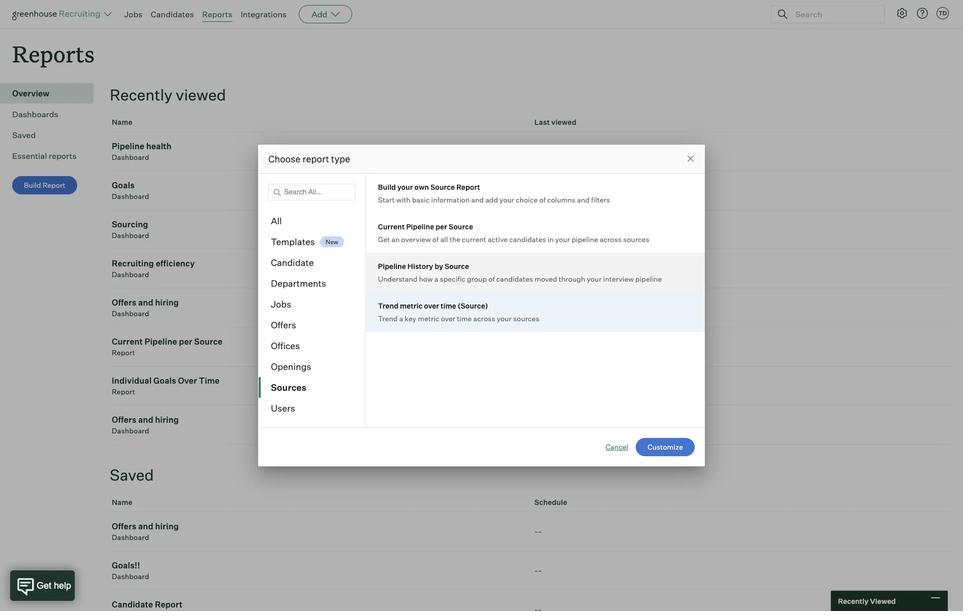 Task type: locate. For each thing, give the bounding box(es) containing it.
viewed
[[870, 597, 896, 606]]

per
[[436, 223, 447, 231], [179, 337, 192, 347]]

0 vertical spatial across
[[600, 235, 622, 244]]

build inside button
[[24, 181, 41, 190]]

5 dashboard from the top
[[112, 310, 149, 318]]

source up the "specific"
[[445, 262, 469, 271]]

dashboard down goals!! at left
[[112, 573, 149, 582]]

current inside current pipeline per source get an overview of all the current active candidates in your pipeline across sources
[[378, 223, 405, 231]]

a for key
[[399, 315, 403, 323]]

build inside build your own source report start with basic information and add your choice of columns and filters
[[378, 183, 396, 192]]

1 vertical spatial candidate
[[112, 600, 153, 611]]

per up 'over'
[[179, 337, 192, 347]]

candidate for candidate report
[[112, 600, 153, 611]]

2 vertical spatial hiring
[[155, 522, 179, 532]]

1 horizontal spatial pipeline
[[635, 275, 662, 284]]

source inside current pipeline per source get an overview of all the current active candidates in your pipeline across sources
[[449, 223, 473, 231]]

1 vertical spatial sources
[[513, 315, 539, 323]]

1 vertical spatial pipeline
[[635, 275, 662, 284]]

1 horizontal spatial viewed
[[551, 118, 577, 127]]

0 vertical spatial candidate
[[271, 257, 314, 268]]

and down individual goals over time report
[[138, 415, 153, 426]]

1 horizontal spatial of
[[488, 275, 495, 284]]

0 horizontal spatial across
[[473, 315, 495, 323]]

1 horizontal spatial saved
[[110, 466, 154, 485]]

7 dashboard from the top
[[112, 534, 149, 542]]

candidates
[[509, 235, 546, 244], [496, 275, 533, 284]]

how
[[419, 275, 433, 284]]

1 horizontal spatial per
[[436, 223, 447, 231]]

4 dashboard from the top
[[112, 270, 149, 279]]

dashboard
[[112, 153, 149, 162], [112, 192, 149, 201], [112, 231, 149, 240], [112, 270, 149, 279], [112, 310, 149, 318], [112, 427, 149, 436], [112, 534, 149, 542], [112, 573, 149, 582]]

-
[[534, 527, 538, 537], [538, 527, 542, 537], [534, 566, 538, 576], [538, 566, 542, 576]]

dashboard down individual at the left
[[112, 427, 149, 436]]

integrations
[[241, 9, 287, 19]]

candidate for candidate
[[271, 257, 314, 268]]

overview
[[12, 89, 49, 99]]

users
[[271, 403, 295, 414]]

metric
[[400, 302, 423, 311], [418, 315, 439, 323]]

across inside trend metric over time (source) trend a key metric over time across your sources
[[473, 315, 495, 323]]

0 vertical spatial name
[[112, 118, 133, 127]]

active
[[488, 235, 508, 244]]

metric right key
[[418, 315, 439, 323]]

1 horizontal spatial recently
[[838, 597, 869, 606]]

pipeline history by source understand how a specific group of candidates moved through your interview pipeline
[[378, 262, 662, 284]]

a inside trend metric over time (source) trend a key metric over time across your sources
[[399, 315, 403, 323]]

0 vertical spatial saved
[[12, 130, 36, 140]]

current up individual at the left
[[112, 337, 143, 347]]

reports down "greenhouse recruiting" image
[[12, 39, 95, 69]]

choose
[[268, 153, 301, 165]]

source
[[430, 183, 455, 192], [449, 223, 473, 231], [445, 262, 469, 271], [194, 337, 223, 347]]

1 vertical spatial trend
[[378, 315, 398, 323]]

1 vertical spatial reports
[[12, 39, 95, 69]]

candidates inside pipeline history by source understand how a specific group of candidates moved through your interview pipeline
[[496, 275, 533, 284]]

essential reports link
[[12, 150, 89, 162]]

build
[[24, 181, 41, 190], [378, 183, 396, 192]]

with
[[396, 196, 411, 204]]

report inside build your own source report start with basic information and add your choice of columns and filters
[[456, 183, 480, 192]]

source inside pipeline history by source understand how a specific group of candidates moved through your interview pipeline
[[445, 262, 469, 271]]

0 vertical spatial metric
[[400, 302, 423, 311]]

8 dashboard from the top
[[112, 573, 149, 582]]

basic
[[412, 196, 430, 204]]

2 vertical spatial of
[[488, 275, 495, 284]]

dashboard down sourcing
[[112, 231, 149, 240]]

6 dashboard from the top
[[112, 427, 149, 436]]

0 horizontal spatial build
[[24, 181, 41, 190]]

1 vertical spatial hiring
[[155, 415, 179, 426]]

and down recruiting efficiency dashboard
[[138, 298, 153, 308]]

across
[[600, 235, 622, 244], [473, 315, 495, 323]]

greenhouse recruiting image
[[12, 8, 104, 20]]

pipeline up overview
[[406, 223, 434, 231]]

jobs down departments
[[271, 299, 291, 310]]

goals down pipeline health dashboard
[[112, 181, 135, 191]]

sources
[[623, 235, 649, 244], [513, 315, 539, 323]]

of right group
[[488, 275, 495, 284]]

0 horizontal spatial pipeline
[[572, 235, 598, 244]]

source inside the current pipeline per source report
[[194, 337, 223, 347]]

current for current pipeline per source get an overview of all the current active candidates in your pipeline across sources
[[378, 223, 405, 231]]

new
[[326, 238, 338, 246]]

candidates left the moved
[[496, 275, 533, 284]]

goals left 'over'
[[153, 376, 176, 386]]

across up interview at the right top of the page
[[600, 235, 622, 244]]

over down how
[[424, 302, 439, 311]]

recently viewed
[[110, 85, 226, 104]]

-- for goals!!
[[534, 566, 542, 576]]

0 vertical spatial reports
[[202, 9, 232, 19]]

of left "all"
[[432, 235, 439, 244]]

the
[[450, 235, 460, 244]]

name for saved
[[112, 499, 133, 507]]

build for build report
[[24, 181, 41, 190]]

2 vertical spatial offers and hiring dashboard
[[112, 522, 179, 542]]

1 vertical spatial over
[[441, 315, 455, 323]]

--
[[534, 527, 542, 537], [534, 566, 542, 576]]

0 vertical spatial per
[[436, 223, 447, 231]]

your right 'through'
[[587, 275, 602, 284]]

report inside the current pipeline per source report
[[112, 349, 135, 357]]

candidate down the "templates"
[[271, 257, 314, 268]]

0 vertical spatial hiring
[[155, 298, 179, 308]]

your right in
[[555, 235, 570, 244]]

0 vertical spatial offers and hiring dashboard
[[112, 298, 179, 318]]

0 vertical spatial a
[[434, 275, 438, 284]]

0 horizontal spatial current
[[112, 337, 143, 347]]

report for build your own source report
[[456, 183, 480, 192]]

1 horizontal spatial jobs
[[271, 299, 291, 310]]

over right key
[[441, 315, 455, 323]]

0 vertical spatial candidates
[[509, 235, 546, 244]]

1 vertical spatial --
[[534, 566, 542, 576]]

2 -- from the top
[[534, 566, 542, 576]]

1 horizontal spatial over
[[441, 315, 455, 323]]

reports
[[202, 9, 232, 19], [12, 39, 95, 69]]

current inside the current pipeline per source report
[[112, 337, 143, 347]]

1 vertical spatial goals
[[153, 376, 176, 386]]

build up start
[[378, 183, 396, 192]]

your inside trend metric over time (source) trend a key metric over time across your sources
[[497, 315, 512, 323]]

trend
[[378, 302, 399, 311], [378, 315, 398, 323]]

hiring
[[155, 298, 179, 308], [155, 415, 179, 426], [155, 522, 179, 532]]

of inside build your own source report start with basic information and add your choice of columns and filters
[[539, 196, 546, 204]]

1 vertical spatial recently
[[838, 597, 869, 606]]

0 vertical spatial --
[[534, 527, 542, 537]]

jobs left "candidates"
[[124, 9, 143, 19]]

dashboard up sourcing
[[112, 192, 149, 201]]

3 offers and hiring dashboard from the top
[[112, 522, 179, 542]]

choice
[[516, 196, 538, 204]]

0 vertical spatial viewed
[[176, 85, 226, 104]]

3 dashboard from the top
[[112, 231, 149, 240]]

health
[[146, 141, 172, 152]]

goals inside goals dashboard
[[112, 181, 135, 191]]

0 horizontal spatial candidate
[[112, 600, 153, 611]]

1 horizontal spatial across
[[600, 235, 622, 244]]

pipeline for interview
[[635, 275, 662, 284]]

1 horizontal spatial goals
[[153, 376, 176, 386]]

pipeline left health
[[112, 141, 144, 152]]

0 horizontal spatial recently
[[110, 85, 172, 104]]

by
[[435, 262, 443, 271]]

a right how
[[434, 275, 438, 284]]

sources up interview at the right top of the page
[[623, 235, 649, 244]]

build report button
[[12, 176, 77, 195]]

1 vertical spatial name
[[112, 499, 133, 507]]

metric up key
[[400, 302, 423, 311]]

current up an
[[378, 223, 405, 231]]

pipeline
[[572, 235, 598, 244], [635, 275, 662, 284]]

and left 'add'
[[471, 196, 484, 204]]

0 vertical spatial recently
[[110, 85, 172, 104]]

jobs
[[124, 9, 143, 19], [271, 299, 291, 310]]

a
[[434, 275, 438, 284], [399, 315, 403, 323]]

offers inside choose report type dialog
[[271, 320, 296, 331]]

per for current pipeline per source report
[[179, 337, 192, 347]]

pipeline inside pipeline health dashboard
[[112, 141, 144, 152]]

0 horizontal spatial of
[[432, 235, 439, 244]]

reports right "candidates"
[[202, 9, 232, 19]]

pipeline right in
[[572, 235, 598, 244]]

report
[[43, 181, 65, 190], [456, 183, 480, 192], [112, 349, 135, 357], [112, 388, 135, 397], [155, 600, 183, 611]]

sourcing
[[112, 220, 148, 230]]

jobs inside choose report type dialog
[[271, 299, 291, 310]]

name for recently viewed
[[112, 118, 133, 127]]

build for build your own source report start with basic information and add your choice of columns and filters
[[378, 183, 396, 192]]

(source)
[[458, 302, 488, 311]]

0 vertical spatial trend
[[378, 302, 399, 311]]

1 horizontal spatial build
[[378, 183, 396, 192]]

1 vertical spatial offers and hiring dashboard
[[112, 415, 179, 436]]

a left key
[[399, 315, 403, 323]]

1 horizontal spatial current
[[378, 223, 405, 231]]

offers and hiring dashboard down recruiting efficiency dashboard
[[112, 298, 179, 318]]

candidate
[[271, 257, 314, 268], [112, 600, 153, 611]]

pipeline inside current pipeline per source get an overview of all the current active candidates in your pipeline across sources
[[572, 235, 598, 244]]

recently for recently viewed
[[838, 597, 869, 606]]

current pipeline per source report
[[112, 337, 223, 357]]

report for current pipeline per source
[[112, 349, 135, 357]]

offers and hiring dashboard up goals!! at left
[[112, 522, 179, 542]]

candidate report
[[112, 600, 183, 611]]

essential
[[12, 151, 47, 161]]

pipeline inside pipeline history by source understand how a specific group of candidates moved through your interview pipeline
[[635, 275, 662, 284]]

1 vertical spatial current
[[112, 337, 143, 347]]

offers down recruiting
[[112, 298, 136, 308]]

1 -- from the top
[[534, 527, 542, 537]]

viewed
[[176, 85, 226, 104], [551, 118, 577, 127]]

current
[[462, 235, 486, 244]]

0 horizontal spatial time
[[441, 302, 456, 311]]

0 horizontal spatial a
[[399, 315, 403, 323]]

1 vertical spatial jobs
[[271, 299, 291, 310]]

sources down the moved
[[513, 315, 539, 323]]

get
[[378, 235, 390, 244]]

0 horizontal spatial goals
[[112, 181, 135, 191]]

source up the
[[449, 223, 473, 231]]

0 vertical spatial pipeline
[[572, 235, 598, 244]]

1 name from the top
[[112, 118, 133, 127]]

report inside individual goals over time report
[[112, 388, 135, 397]]

offers and hiring dashboard down individual goals over time report
[[112, 415, 179, 436]]

build down essential
[[24, 181, 41, 190]]

source inside build your own source report start with basic information and add your choice of columns and filters
[[430, 183, 455, 192]]

time
[[441, 302, 456, 311], [457, 315, 472, 323]]

2 offers and hiring dashboard from the top
[[112, 415, 179, 436]]

0 vertical spatial of
[[539, 196, 546, 204]]

offers and hiring dashboard for --
[[112, 522, 179, 542]]

of right the choice on the right of the page
[[539, 196, 546, 204]]

sources inside current pipeline per source get an overview of all the current active candidates in your pipeline across sources
[[623, 235, 649, 244]]

dashboard down health
[[112, 153, 149, 162]]

1 horizontal spatial sources
[[623, 235, 649, 244]]

recently for recently viewed
[[110, 85, 172, 104]]

source up information
[[430, 183, 455, 192]]

per inside the current pipeline per source report
[[179, 337, 192, 347]]

pipeline up "understand"
[[378, 262, 406, 271]]

0 horizontal spatial reports
[[12, 39, 95, 69]]

name
[[112, 118, 133, 127], [112, 499, 133, 507]]

dashboard up goals!! at left
[[112, 534, 149, 542]]

0 vertical spatial over
[[424, 302, 439, 311]]

time down '(source)'
[[457, 315, 472, 323]]

0 horizontal spatial per
[[179, 337, 192, 347]]

current for current pipeline per source report
[[112, 337, 143, 347]]

across down '(source)'
[[473, 315, 495, 323]]

report
[[303, 153, 329, 165]]

jobs link
[[124, 9, 143, 19]]

candidates left in
[[509, 235, 546, 244]]

dashboard down recruiting
[[112, 270, 149, 279]]

source for current pipeline per source get an overview of all the current active candidates in your pipeline across sources
[[449, 223, 473, 231]]

1 horizontal spatial a
[[434, 275, 438, 284]]

1 vertical spatial of
[[432, 235, 439, 244]]

candidate inside choose report type dialog
[[271, 257, 314, 268]]

current
[[378, 223, 405, 231], [112, 337, 143, 347]]

reports link
[[202, 9, 232, 19]]

goals inside individual goals over time report
[[153, 376, 176, 386]]

0 horizontal spatial viewed
[[176, 85, 226, 104]]

2 name from the top
[[112, 499, 133, 507]]

1 horizontal spatial candidate
[[271, 257, 314, 268]]

trend left key
[[378, 315, 398, 323]]

1 vertical spatial per
[[179, 337, 192, 347]]

pipeline up individual goals over time report
[[145, 337, 177, 347]]

per inside current pipeline per source get an overview of all the current active candidates in your pipeline across sources
[[436, 223, 447, 231]]

1 vertical spatial candidates
[[496, 275, 533, 284]]

0 horizontal spatial saved
[[12, 130, 36, 140]]

0 horizontal spatial jobs
[[124, 9, 143, 19]]

per up "all"
[[436, 223, 447, 231]]

2 hiring from the top
[[155, 415, 179, 426]]

of inside pipeline history by source understand how a specific group of candidates moved through your interview pipeline
[[488, 275, 495, 284]]

offers and hiring dashboard
[[112, 298, 179, 318], [112, 415, 179, 436], [112, 522, 179, 542]]

your down pipeline history by source understand how a specific group of candidates moved through your interview pipeline at the top of page
[[497, 315, 512, 323]]

1 dashboard from the top
[[112, 153, 149, 162]]

a inside pipeline history by source understand how a specific group of candidates moved through your interview pipeline
[[434, 275, 438, 284]]

1 vertical spatial a
[[399, 315, 403, 323]]

3 hiring from the top
[[155, 522, 179, 532]]

candidate down goals!! dashboard
[[112, 600, 153, 611]]

of inside current pipeline per source get an overview of all the current active candidates in your pipeline across sources
[[432, 235, 439, 244]]

2 dashboard from the top
[[112, 192, 149, 201]]

dashboard up the current pipeline per source report
[[112, 310, 149, 318]]

1 vertical spatial viewed
[[551, 118, 577, 127]]

choose report type dialog
[[258, 145, 705, 467]]

0 horizontal spatial sources
[[513, 315, 539, 323]]

1 vertical spatial time
[[457, 315, 472, 323]]

offers up offices
[[271, 320, 296, 331]]

0 vertical spatial goals
[[112, 181, 135, 191]]

openings
[[271, 361, 311, 373]]

trend down "understand"
[[378, 302, 399, 311]]

1 vertical spatial across
[[473, 315, 495, 323]]

0 vertical spatial sources
[[623, 235, 649, 244]]

goals
[[112, 181, 135, 191], [153, 376, 176, 386]]

trend metric over time (source) trend a key metric over time across your sources
[[378, 302, 539, 323]]

2 horizontal spatial of
[[539, 196, 546, 204]]

your up with
[[397, 183, 413, 192]]

0 vertical spatial current
[[378, 223, 405, 231]]

source up time
[[194, 337, 223, 347]]

individual
[[112, 376, 152, 386]]

pipeline right interview at the right top of the page
[[635, 275, 662, 284]]

yesterday, 1:06 pm
[[534, 420, 608, 431]]

time left '(source)'
[[441, 302, 456, 311]]

over
[[424, 302, 439, 311], [441, 315, 455, 323]]



Task type: vqa. For each thing, say whether or not it's contained in the screenshot.


Task type: describe. For each thing, give the bounding box(es) containing it.
customize button
[[636, 439, 695, 457]]

recently viewed
[[838, 597, 896, 606]]

goals dashboard
[[112, 181, 149, 201]]

dashboard inside recruiting efficiency dashboard
[[112, 270, 149, 279]]

start
[[378, 196, 395, 204]]

1 offers and hiring dashboard from the top
[[112, 298, 179, 318]]

your inside pipeline history by source understand how a specific group of candidates moved through your interview pipeline
[[587, 275, 602, 284]]

goals!! dashboard
[[112, 561, 149, 582]]

overview
[[401, 235, 431, 244]]

dashboard inside pipeline health dashboard
[[112, 153, 149, 162]]

filters
[[591, 196, 610, 204]]

and up goals!! at left
[[138, 522, 153, 532]]

recruiting
[[112, 259, 154, 269]]

schedule
[[534, 499, 567, 507]]

candidates link
[[151, 9, 194, 19]]

understand
[[378, 275, 418, 284]]

td button
[[937, 7, 949, 19]]

report inside button
[[43, 181, 65, 190]]

cancel link
[[606, 443, 628, 453]]

group
[[467, 275, 487, 284]]

Search All... text field
[[268, 184, 355, 201]]

time
[[199, 376, 220, 386]]

build report
[[24, 181, 65, 190]]

specific
[[440, 275, 466, 284]]

1 vertical spatial metric
[[418, 315, 439, 323]]

2 trend from the top
[[378, 315, 398, 323]]

choose report type
[[268, 153, 350, 165]]

an
[[391, 235, 400, 244]]

your inside current pipeline per source get an overview of all the current active candidates in your pipeline across sources
[[555, 235, 570, 244]]

0 horizontal spatial over
[[424, 302, 439, 311]]

customize
[[648, 443, 683, 452]]

last viewed
[[534, 118, 577, 127]]

across inside current pipeline per source get an overview of all the current active candidates in your pipeline across sources
[[600, 235, 622, 244]]

hiring for --
[[155, 522, 179, 532]]

over
[[178, 376, 197, 386]]

report for individual goals over time
[[112, 388, 135, 397]]

sources
[[271, 382, 306, 393]]

candidates inside current pipeline per source get an overview of all the current active candidates in your pipeline across sources
[[509, 235, 546, 244]]

dashboards
[[12, 109, 58, 120]]

reports
[[49, 151, 77, 161]]

last
[[534, 118, 550, 127]]

interview
[[603, 275, 634, 284]]

information
[[431, 196, 470, 204]]

pipeline health dashboard
[[112, 141, 172, 162]]

departments
[[271, 278, 326, 289]]

efficiency
[[156, 259, 195, 269]]

0 vertical spatial time
[[441, 302, 456, 311]]

configure image
[[896, 7, 908, 19]]

viewed for last viewed
[[551, 118, 577, 127]]

individual goals over time report
[[112, 376, 220, 397]]

overview link
[[12, 88, 89, 100]]

a for specific
[[434, 275, 438, 284]]

essential reports
[[12, 151, 77, 161]]

build your own source report start with basic information and add your choice of columns and filters
[[378, 183, 610, 204]]

recruiting efficiency dashboard
[[112, 259, 195, 279]]

1 horizontal spatial reports
[[202, 9, 232, 19]]

offers up goals!! at left
[[112, 522, 136, 532]]

Search text field
[[793, 7, 875, 22]]

type
[[331, 153, 350, 165]]

0 vertical spatial jobs
[[124, 9, 143, 19]]

td
[[939, 10, 947, 17]]

per for current pipeline per source get an overview of all the current active candidates in your pipeline across sources
[[436, 223, 447, 231]]

pipeline inside the current pipeline per source report
[[145, 337, 177, 347]]

moved
[[535, 275, 557, 284]]

td button
[[935, 5, 951, 21]]

all
[[271, 216, 282, 227]]

columns
[[547, 196, 576, 204]]

sources inside trend metric over time (source) trend a key metric over time across your sources
[[513, 315, 539, 323]]

own
[[414, 183, 429, 192]]

1 hiring from the top
[[155, 298, 179, 308]]

saved link
[[12, 129, 89, 141]]

1 trend from the top
[[378, 302, 399, 311]]

key
[[405, 315, 416, 323]]

1:06
[[577, 420, 594, 431]]

offices
[[271, 341, 300, 352]]

through
[[559, 275, 585, 284]]

history
[[408, 262, 433, 271]]

add
[[485, 196, 498, 204]]

1 horizontal spatial time
[[457, 315, 472, 323]]

source for build your own source report start with basic information and add your choice of columns and filters
[[430, 183, 455, 192]]

all
[[440, 235, 448, 244]]

pipeline inside pipeline history by source understand how a specific group of candidates moved through your interview pipeline
[[378, 262, 406, 271]]

current pipeline per source get an overview of all the current active candidates in your pipeline across sources
[[378, 223, 649, 244]]

sourcing dashboard
[[112, 220, 149, 240]]

source for pipeline history by source understand how a specific group of candidates moved through your interview pipeline
[[445, 262, 469, 271]]

yesterday,
[[534, 420, 575, 431]]

cancel
[[606, 443, 628, 452]]

integrations link
[[241, 9, 287, 19]]

add
[[312, 9, 327, 19]]

1 vertical spatial saved
[[110, 466, 154, 485]]

offers and hiring dashboard for yesterday, 1:06 pm
[[112, 415, 179, 436]]

pipeline inside current pipeline per source get an overview of all the current active candidates in your pipeline across sources
[[406, 223, 434, 231]]

hiring for yesterday, 1:06 pm
[[155, 415, 179, 426]]

goals!!
[[112, 561, 140, 571]]

in
[[548, 235, 554, 244]]

your right 'add'
[[500, 196, 514, 204]]

viewed for recently viewed
[[176, 85, 226, 104]]

-- for offers and hiring
[[534, 527, 542, 537]]

and left the filters
[[577, 196, 590, 204]]

offers down individual at the left
[[112, 415, 136, 426]]

templates
[[271, 236, 315, 248]]

source for current pipeline per source report
[[194, 337, 223, 347]]

candidates
[[151, 9, 194, 19]]

pipeline for your
[[572, 235, 598, 244]]

add button
[[299, 5, 352, 23]]

pm
[[595, 420, 608, 431]]

dashboards link
[[12, 108, 89, 121]]



